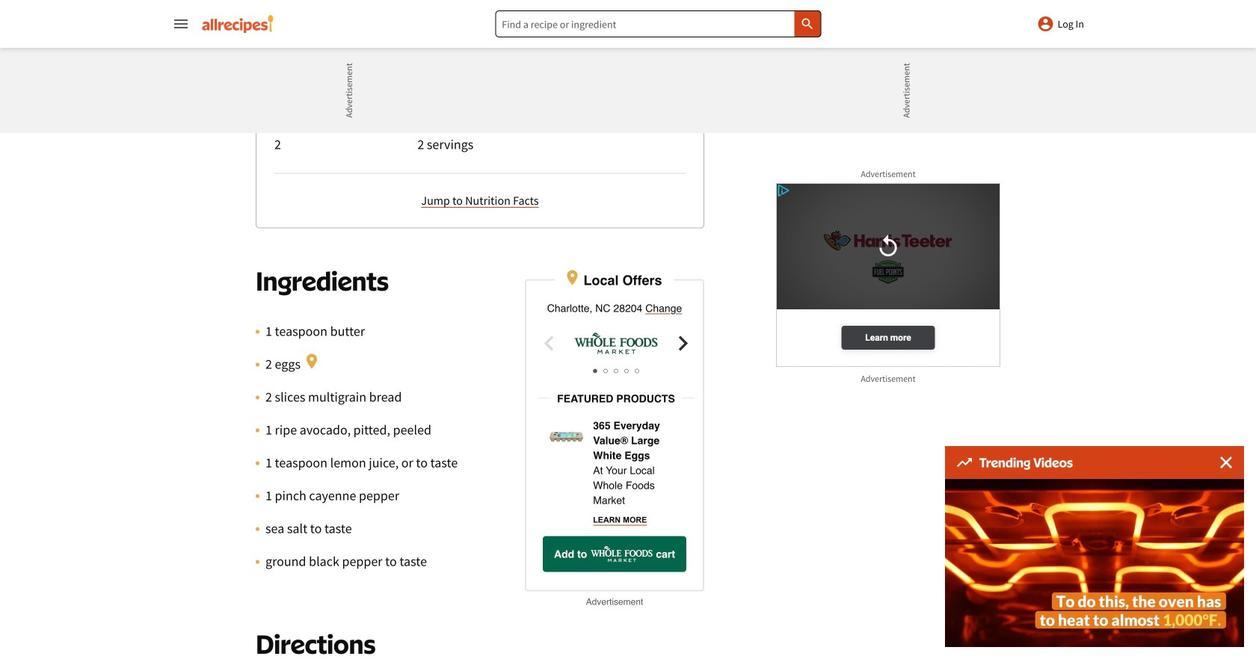 Task type: vqa. For each thing, say whether or not it's contained in the screenshot.
"Ratings" related to Potato
no



Task type: locate. For each thing, give the bounding box(es) containing it.
banner
[[0, 0, 1256, 659]]

None search field
[[495, 10, 821, 37]]

advertisement element
[[776, 0, 1000, 79], [776, 183, 1000, 370]]

account image
[[1037, 15, 1055, 33]]

2 advertisement element from the top
[[776, 183, 1000, 370]]

offer for 365 everyday value® large white eggs image
[[546, 418, 587, 456]]

1 advertisement element from the top
[[776, 0, 1000, 79]]

Find a recipe or ingredient text field
[[495, 10, 821, 37]]

1 vertical spatial advertisement element
[[776, 183, 1000, 370]]

video player application
[[945, 479, 1244, 647]]

trending image
[[957, 458, 972, 467]]

visit allrecipes' homepage image
[[202, 15, 274, 33]]

0 vertical spatial advertisement element
[[776, 0, 1000, 79]]

click to search image
[[800, 16, 815, 31]]



Task type: describe. For each thing, give the bounding box(es) containing it.
logo image
[[590, 543, 653, 565]]

menu image
[[172, 15, 190, 33]]

whole foods market logo image
[[564, 329, 668, 358]]



